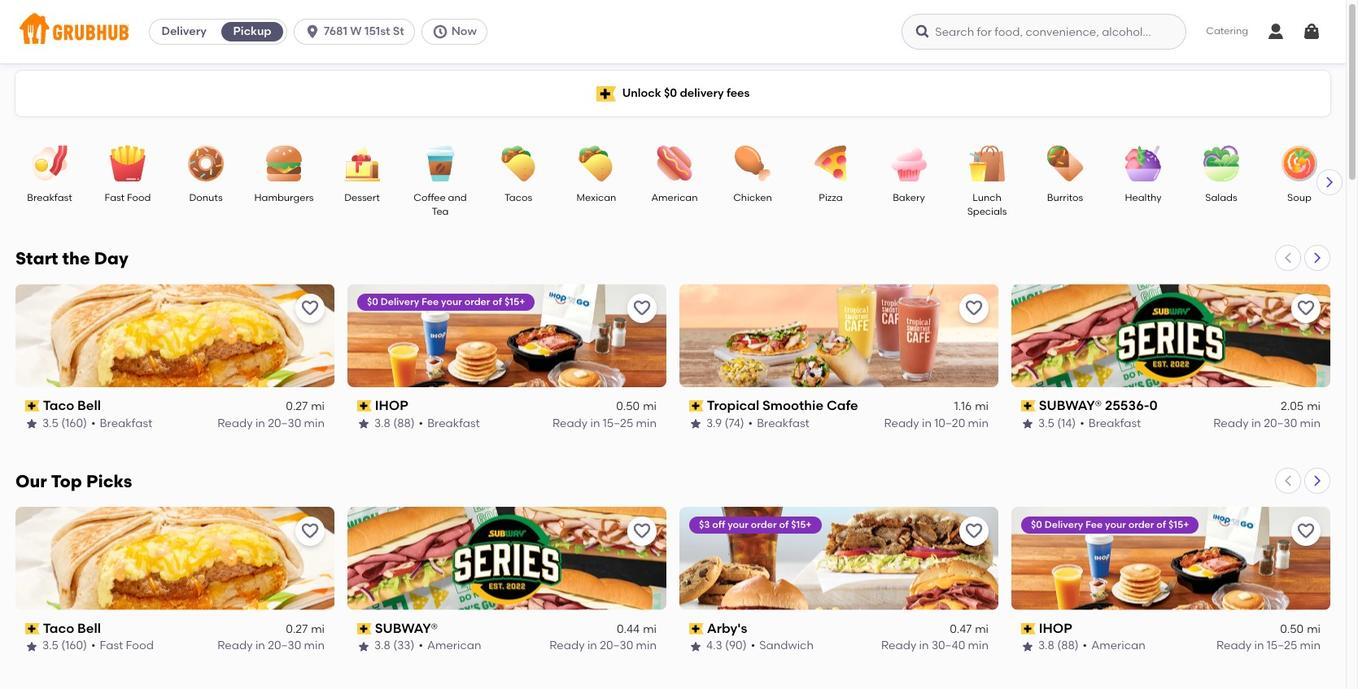 Task type: describe. For each thing, give the bounding box(es) containing it.
20–30 for subway® logo
[[600, 640, 634, 653]]

smoothie
[[763, 398, 824, 414]]

$3
[[699, 519, 710, 531]]

and
[[448, 192, 467, 204]]

$15+ for • american
[[1169, 519, 1190, 531]]

151st
[[365, 24, 390, 38]]

ready in 10–20 min
[[885, 417, 989, 430]]

bell for day
[[77, 398, 101, 414]]

mi for breakfast ihop logo
[[643, 400, 657, 414]]

0
[[1150, 398, 1158, 414]]

chicken
[[734, 192, 773, 204]]

4.3 (90)
[[707, 640, 747, 653]]

ready in 15–25 min for breakfast
[[553, 417, 657, 430]]

caret left icon image for start the day
[[1282, 252, 1295, 265]]

2.05 mi
[[1282, 400, 1321, 414]]

caret right icon image for our top picks
[[1312, 475, 1325, 488]]

subway® logo image
[[348, 507, 667, 611]]

healthy
[[1126, 192, 1162, 204]]

specials
[[968, 206, 1007, 218]]

sandwich
[[760, 640, 814, 653]]

taco bell for top
[[43, 621, 101, 637]]

0 vertical spatial $0
[[664, 86, 678, 100]]

ready for american's ihop logo
[[1217, 640, 1252, 653]]

our top picks
[[15, 471, 132, 492]]

start
[[15, 248, 58, 269]]

ready in 30–40 min
[[882, 640, 989, 653]]

tea
[[432, 206, 449, 218]]

0.50 mi for • breakfast
[[616, 400, 657, 414]]

mi for subway® 25536-0 logo
[[1308, 400, 1321, 414]]

lunch specials image
[[959, 146, 1016, 182]]

0.50 for breakfast
[[616, 400, 640, 414]]

picks
[[86, 471, 132, 492]]

3.8 (88) for • breakfast
[[375, 417, 415, 430]]

star icon image for american's ihop logo
[[1022, 640, 1035, 654]]

save this restaurant image for • fast food
[[300, 522, 320, 541]]

• for subway® 25536-0 logo
[[1081, 417, 1085, 430]]

• sandwich
[[751, 640, 814, 653]]

mi for "arby's logo"
[[976, 623, 989, 637]]

grubhub plus flag logo image
[[597, 86, 616, 101]]

in for american's ihop logo
[[1255, 640, 1265, 653]]

0 vertical spatial food
[[127, 192, 151, 204]]

star icon image for tropical smoothie cafe logo
[[690, 417, 703, 431]]

1 horizontal spatial your
[[728, 519, 749, 531]]

save this restaurant image for tropical smoothie cafe
[[965, 299, 984, 318]]

now button
[[422, 19, 494, 45]]

min for "arby's logo"
[[969, 640, 989, 653]]

cafe
[[827, 398, 859, 414]]

3.9 (74)
[[707, 417, 745, 430]]

0.27 mi for start the day
[[286, 400, 325, 414]]

tropical
[[707, 398, 760, 414]]

pizza
[[819, 192, 843, 204]]

0 vertical spatial fast
[[105, 192, 125, 204]]

(74)
[[725, 417, 745, 430]]

star icon image for breakfast ihop logo
[[357, 417, 370, 431]]

save this restaurant image for subway® 25536-0
[[1297, 299, 1317, 318]]

3.8 (88) for • american
[[1039, 640, 1079, 653]]

coffee
[[414, 192, 446, 204]]

donuts
[[189, 192, 223, 204]]

now
[[452, 24, 477, 38]]

30–40
[[932, 640, 966, 653]]

subway® 25536-0
[[1039, 398, 1158, 414]]

caret right icon image for start the day
[[1312, 252, 1325, 265]]

day
[[94, 248, 128, 269]]

0.27 for day
[[286, 400, 308, 414]]

0.44
[[617, 623, 640, 637]]

unlock $0 delivery fees
[[623, 86, 750, 100]]

ready for tropical smoothie cafe logo
[[885, 417, 920, 430]]

(14)
[[1058, 417, 1077, 430]]

catering button
[[1196, 13, 1260, 50]]

$15+ for • breakfast
[[505, 296, 525, 308]]

w
[[350, 24, 362, 38]]

breakfast for tropical smoothie cafe
[[757, 417, 810, 430]]

dessert image
[[334, 146, 391, 182]]

0 vertical spatial caret right icon image
[[1324, 176, 1337, 189]]

in for breakfast ihop logo
[[591, 417, 600, 430]]

mi for american's ihop logo
[[1308, 623, 1321, 637]]

svg image for now
[[432, 24, 448, 40]]

pickup
[[233, 24, 272, 38]]

1.16 mi
[[955, 400, 989, 414]]

save this restaurant image for • american
[[633, 522, 652, 541]]

american for subway®
[[427, 640, 482, 653]]

save this restaurant image for • breakfast
[[300, 299, 320, 318]]

15–25 for american
[[1268, 640, 1298, 653]]

(160) for top
[[61, 640, 87, 653]]

ihop logo image for breakfast
[[348, 284, 667, 388]]

1 horizontal spatial american
[[652, 192, 698, 204]]

ready for subway® logo
[[550, 640, 585, 653]]

delivery inside button
[[162, 24, 207, 38]]

pizza image
[[803, 146, 860, 182]]

• for "arby's logo"
[[751, 640, 756, 653]]

• breakfast for subway® 25536-0
[[1081, 417, 1142, 430]]

1 vertical spatial fast
[[100, 640, 123, 653]]

(33)
[[393, 640, 415, 653]]

dessert
[[345, 192, 380, 204]]

ready in 15–25 min for american
[[1217, 640, 1321, 653]]

(90)
[[725, 640, 747, 653]]

ready in 20–30 min for subway® 25536-0 logo
[[1214, 417, 1321, 430]]

15–25 for breakfast
[[603, 417, 634, 430]]

3.9
[[707, 417, 722, 430]]

ihop for • american
[[1039, 621, 1073, 637]]

• breakfast for tropical smoothie cafe
[[749, 417, 810, 430]]

subscription pass image for american's ihop logo
[[1022, 624, 1036, 635]]

taco for the
[[43, 398, 74, 414]]

0.47 mi
[[950, 623, 989, 637]]

3.5 left (14)
[[1039, 417, 1055, 430]]

• american for subway®
[[419, 640, 482, 653]]

7681 w 151st st button
[[294, 19, 422, 45]]

breakfast for subway® 25536-0
[[1089, 417, 1142, 430]]

• for subway® logo
[[419, 640, 423, 653]]

3.5 for our top picks
[[42, 640, 59, 653]]

of for • american
[[1157, 519, 1167, 531]]

3.8 for our top picks
[[375, 640, 391, 653]]

taco bell logo image for start the day
[[15, 284, 335, 388]]

donuts image
[[177, 146, 234, 182]]

svg image for 7681 w 151st st
[[305, 24, 321, 40]]

tacos image
[[490, 146, 547, 182]]

(88) for • breakfast
[[393, 417, 415, 430]]

3.8 (33)
[[375, 640, 415, 653]]

taco for top
[[43, 621, 74, 637]]

bakery image
[[881, 146, 938, 182]]

ihop logo image for american
[[1012, 507, 1331, 611]]

1.16
[[955, 400, 972, 414]]

mexican image
[[568, 146, 625, 182]]

ready for start the day taco bell logo
[[218, 417, 253, 430]]

in for subway® 25536-0 logo
[[1252, 417, 1262, 430]]

burritos image
[[1037, 146, 1094, 182]]



Task type: vqa. For each thing, say whether or not it's contained in the screenshot.


Task type: locate. For each thing, give the bounding box(es) containing it.
bell up • fast food
[[77, 621, 101, 637]]

1 vertical spatial 0.50 mi
[[1281, 623, 1321, 637]]

ready in 20–30 min for start the day taco bell logo
[[218, 417, 325, 430]]

2 0.27 from the top
[[286, 623, 308, 637]]

1 • american from the left
[[419, 640, 482, 653]]

fast food image
[[99, 146, 156, 182]]

off
[[713, 519, 726, 531]]

3.8 (88)
[[375, 417, 415, 430], [1039, 640, 1079, 653]]

min for subway® logo
[[636, 640, 657, 653]]

2 horizontal spatial $0
[[1032, 519, 1043, 531]]

7681 w 151st st
[[324, 24, 404, 38]]

subway® up (14)
[[1039, 398, 1103, 414]]

1 horizontal spatial of
[[780, 519, 789, 531]]

ready in 20–30 min for subway® logo
[[550, 640, 657, 653]]

salads
[[1206, 192, 1238, 204]]

main navigation navigation
[[0, 0, 1347, 64]]

0 horizontal spatial 0.50 mi
[[616, 400, 657, 414]]

subscription pass image for "arby's logo"
[[690, 624, 704, 635]]

(88) for • american
[[1058, 640, 1079, 653]]

2 horizontal spatial delivery
[[1045, 519, 1084, 531]]

2 svg image from the left
[[1303, 22, 1322, 42]]

2 vertical spatial $0
[[1032, 519, 1043, 531]]

0 horizontal spatial ihop logo image
[[348, 284, 667, 388]]

1 svg image from the left
[[305, 24, 321, 40]]

1 taco bell from the top
[[43, 398, 101, 414]]

ready in 15–25 min
[[553, 417, 657, 430], [1217, 640, 1321, 653]]

top
[[51, 471, 82, 492]]

ready for breakfast ihop logo
[[553, 417, 588, 430]]

fast
[[105, 192, 125, 204], [100, 640, 123, 653]]

0 vertical spatial 0.50 mi
[[616, 400, 657, 414]]

delivery button
[[150, 19, 218, 45]]

2 vertical spatial delivery
[[1045, 519, 1084, 531]]

subscription pass image
[[25, 401, 40, 412], [1022, 401, 1036, 412], [25, 624, 40, 635], [357, 624, 372, 635], [690, 624, 704, 635], [1022, 624, 1036, 635]]

1 vertical spatial ready in 15–25 min
[[1217, 640, 1321, 653]]

2 taco bell from the top
[[43, 621, 101, 637]]

2 caret left icon image from the top
[[1282, 475, 1295, 488]]

in for subway® logo
[[588, 640, 598, 653]]

0 horizontal spatial subscription pass image
[[357, 401, 372, 412]]

american for ihop
[[1092, 640, 1146, 653]]

min for american's ihop logo
[[1301, 640, 1321, 653]]

1 vertical spatial (88)
[[1058, 640, 1079, 653]]

your for • american
[[1106, 519, 1127, 531]]

10–20
[[935, 417, 966, 430]]

2 horizontal spatial your
[[1106, 519, 1127, 531]]

0.27 mi for our top picks
[[286, 623, 325, 637]]

3 svg image from the left
[[915, 24, 932, 40]]

20–30 for start the day taco bell logo
[[268, 417, 301, 430]]

ready for subway® 25536-0 logo
[[1214, 417, 1249, 430]]

• for tropical smoothie cafe logo
[[749, 417, 753, 430]]

0 horizontal spatial ihop
[[375, 398, 409, 414]]

subway® 25536-0 logo image
[[1012, 284, 1331, 388]]

order for • american
[[1129, 519, 1155, 531]]

1 horizontal spatial ihop
[[1039, 621, 1073, 637]]

hamburgers image
[[256, 146, 313, 182]]

0 vertical spatial taco bell
[[43, 398, 101, 414]]

american image
[[646, 146, 703, 182]]

mi for subway® logo
[[643, 623, 657, 637]]

save this restaurant image
[[965, 299, 984, 318], [1297, 299, 1317, 318], [965, 522, 984, 541]]

mexican
[[577, 192, 617, 204]]

•
[[91, 417, 96, 430], [419, 417, 423, 430], [749, 417, 753, 430], [1081, 417, 1085, 430], [91, 640, 96, 653], [419, 640, 423, 653], [751, 640, 756, 653], [1083, 640, 1088, 653]]

food
[[127, 192, 151, 204], [126, 640, 154, 653]]

your for • breakfast
[[441, 296, 462, 308]]

2 subscription pass image from the left
[[690, 401, 704, 412]]

breakfast for taco bell
[[100, 417, 152, 430]]

subway® up (33)
[[375, 621, 438, 637]]

subscription pass image for ihop
[[357, 401, 372, 412]]

1 vertical spatial ihop logo image
[[1012, 507, 1331, 611]]

2 horizontal spatial order
[[1129, 519, 1155, 531]]

star icon image for subway® 25536-0 logo
[[1022, 417, 1035, 431]]

1 horizontal spatial (88)
[[1058, 640, 1079, 653]]

1 horizontal spatial 15–25
[[1268, 640, 1298, 653]]

save this restaurant button
[[296, 294, 325, 323], [628, 294, 657, 323], [960, 294, 989, 323], [1292, 294, 1321, 323], [296, 517, 325, 546], [628, 517, 657, 546], [960, 517, 989, 546], [1292, 517, 1321, 546]]

1 taco from the top
[[43, 398, 74, 414]]

ready for our top picks taco bell logo
[[218, 640, 253, 653]]

1 vertical spatial food
[[126, 640, 154, 653]]

0 horizontal spatial 0.50
[[616, 400, 640, 414]]

3.5 (14)
[[1039, 417, 1077, 430]]

3.5 (160)
[[42, 417, 87, 430], [42, 640, 87, 653]]

0 vertical spatial ihop
[[375, 398, 409, 414]]

1 3.5 (160) from the top
[[42, 417, 87, 430]]

0 horizontal spatial 3.8 (88)
[[375, 417, 415, 430]]

order
[[465, 296, 491, 308], [751, 519, 777, 531], [1129, 519, 1155, 531]]

svg image
[[1267, 22, 1286, 42], [1303, 22, 1322, 42]]

fees
[[727, 86, 750, 100]]

(160) left • fast food
[[61, 640, 87, 653]]

svg image
[[305, 24, 321, 40], [432, 24, 448, 40], [915, 24, 932, 40]]

1 vertical spatial 0.50
[[1281, 623, 1304, 637]]

arby's
[[707, 621, 748, 637]]

1 horizontal spatial $15+
[[792, 519, 812, 531]]

0 vertical spatial 0.27 mi
[[286, 400, 325, 414]]

subscription pass image for tropical smoothie cafe
[[690, 401, 704, 412]]

caret left icon image for our top picks
[[1282, 475, 1295, 488]]

1 vertical spatial caret right icon image
[[1312, 252, 1325, 265]]

1 vertical spatial caret left icon image
[[1282, 475, 1295, 488]]

1 vertical spatial $0
[[367, 296, 379, 308]]

your
[[441, 296, 462, 308], [728, 519, 749, 531], [1106, 519, 1127, 531]]

mi for tropical smoothie cafe logo
[[976, 400, 989, 414]]

arby's logo image
[[680, 507, 999, 611]]

2 (160) from the top
[[61, 640, 87, 653]]

caret right icon image
[[1324, 176, 1337, 189], [1312, 252, 1325, 265], [1312, 475, 1325, 488]]

3 • breakfast from the left
[[749, 417, 810, 430]]

save this restaurant image
[[300, 299, 320, 318], [633, 299, 652, 318], [300, 522, 320, 541], [633, 522, 652, 541], [1297, 522, 1317, 541]]

2 horizontal spatial svg image
[[915, 24, 932, 40]]

0.50 for american
[[1281, 623, 1304, 637]]

0 horizontal spatial delivery
[[162, 24, 207, 38]]

chicken image
[[725, 146, 782, 182]]

0 horizontal spatial subway®
[[375, 621, 438, 637]]

2 svg image from the left
[[432, 24, 448, 40]]

caret left icon image
[[1282, 252, 1295, 265], [1282, 475, 1295, 488]]

1 horizontal spatial svg image
[[432, 24, 448, 40]]

1 horizontal spatial 0.50
[[1281, 623, 1304, 637]]

subway® for subway®
[[375, 621, 438, 637]]

0 horizontal spatial order
[[465, 296, 491, 308]]

$3 off your order of $15+
[[699, 519, 812, 531]]

subscription pass image for start the day taco bell logo
[[25, 401, 40, 412]]

ready in 20–30 min for our top picks taco bell logo
[[218, 640, 325, 653]]

7681
[[324, 24, 348, 38]]

0 horizontal spatial american
[[427, 640, 482, 653]]

taco bell up • fast food
[[43, 621, 101, 637]]

$0
[[664, 86, 678, 100], [367, 296, 379, 308], [1032, 519, 1043, 531]]

ready in 20–30 min
[[218, 417, 325, 430], [1214, 417, 1321, 430], [218, 640, 325, 653], [550, 640, 657, 653]]

0 horizontal spatial $15+
[[505, 296, 525, 308]]

0 vertical spatial caret left icon image
[[1282, 252, 1295, 265]]

3.5 up top
[[42, 417, 59, 430]]

0 vertical spatial (160)
[[61, 417, 87, 430]]

$0 delivery fee your order of $15+ for american
[[1032, 519, 1190, 531]]

delivery for • breakfast
[[381, 296, 419, 308]]

0 vertical spatial 3.8 (88)
[[375, 417, 415, 430]]

0.27 mi
[[286, 400, 325, 414], [286, 623, 325, 637]]

2 • american from the left
[[1083, 640, 1146, 653]]

• for american's ihop logo
[[1083, 640, 1088, 653]]

1 horizontal spatial order
[[751, 519, 777, 531]]

0.50 mi
[[616, 400, 657, 414], [1281, 623, 1321, 637]]

delivery
[[680, 86, 724, 100]]

soup image
[[1272, 146, 1329, 182]]

• american
[[419, 640, 482, 653], [1083, 640, 1146, 653]]

subway® for subway® 25536-0
[[1039, 398, 1103, 414]]

0 vertical spatial 3.5 (160)
[[42, 417, 87, 430]]

3.8
[[375, 417, 391, 430], [375, 640, 391, 653], [1039, 640, 1055, 653]]

subway®
[[1039, 398, 1103, 414], [375, 621, 438, 637]]

3.5 (160) up top
[[42, 417, 87, 430]]

0 horizontal spatial of
[[493, 296, 502, 308]]

0 horizontal spatial $0 delivery fee your order of $15+
[[367, 296, 525, 308]]

3.5 left • fast food
[[42, 640, 59, 653]]

pickup button
[[218, 19, 287, 45]]

1 vertical spatial 15–25
[[1268, 640, 1298, 653]]

hamburgers
[[254, 192, 314, 204]]

1 vertical spatial 3.5 (160)
[[42, 640, 87, 653]]

0 vertical spatial 0.50
[[616, 400, 640, 414]]

1 horizontal spatial ihop logo image
[[1012, 507, 1331, 611]]

0 horizontal spatial 15–25
[[603, 417, 634, 430]]

1 vertical spatial taco bell logo image
[[15, 507, 335, 611]]

0 vertical spatial (88)
[[393, 417, 415, 430]]

1 • breakfast from the left
[[91, 417, 152, 430]]

taco bell up our top picks
[[43, 398, 101, 414]]

0 vertical spatial subway®
[[1039, 398, 1103, 414]]

in for "arby's logo"
[[920, 640, 929, 653]]

0 horizontal spatial svg image
[[1267, 22, 1286, 42]]

taco
[[43, 398, 74, 414], [43, 621, 74, 637]]

tropical smoothie cafe
[[707, 398, 859, 414]]

1 bell from the top
[[77, 398, 101, 414]]

• breakfast for taco bell
[[91, 417, 152, 430]]

0 vertical spatial ihop logo image
[[348, 284, 667, 388]]

burritos
[[1048, 192, 1084, 204]]

min
[[304, 417, 325, 430], [636, 417, 657, 430], [969, 417, 989, 430], [1301, 417, 1321, 430], [304, 640, 325, 653], [636, 640, 657, 653], [969, 640, 989, 653], [1301, 640, 1321, 653]]

mi for our top picks taco bell logo
[[311, 623, 325, 637]]

breakfast
[[27, 192, 72, 204], [100, 417, 152, 430], [428, 417, 480, 430], [757, 417, 810, 430], [1089, 417, 1142, 430]]

subscription pass image
[[357, 401, 372, 412], [690, 401, 704, 412]]

1 horizontal spatial fee
[[1086, 519, 1103, 531]]

american
[[652, 192, 698, 204], [427, 640, 482, 653], [1092, 640, 1146, 653]]

• breakfast
[[91, 417, 152, 430], [419, 417, 480, 430], [749, 417, 810, 430], [1081, 417, 1142, 430]]

1 vertical spatial delivery
[[381, 296, 419, 308]]

1 subscription pass image from the left
[[357, 401, 372, 412]]

1 horizontal spatial svg image
[[1303, 22, 1322, 42]]

1 caret left icon image from the top
[[1282, 252, 1295, 265]]

2 taco bell logo image from the top
[[15, 507, 335, 611]]

2 horizontal spatial of
[[1157, 519, 1167, 531]]

2 3.5 (160) from the top
[[42, 640, 87, 653]]

breakfast image
[[21, 146, 78, 182]]

star icon image
[[25, 417, 38, 431], [357, 417, 370, 431], [690, 417, 703, 431], [1022, 417, 1035, 431], [25, 640, 38, 654], [357, 640, 370, 654], [690, 640, 703, 654], [1022, 640, 1035, 654]]

1 vertical spatial $0 delivery fee your order of $15+
[[1032, 519, 1190, 531]]

4.3
[[707, 640, 723, 653]]

catering
[[1207, 25, 1249, 37]]

fee for breakfast
[[422, 296, 439, 308]]

0 vertical spatial taco
[[43, 398, 74, 414]]

star icon image for "arby's logo"
[[690, 640, 703, 654]]

3.5 (160) for the
[[42, 417, 87, 430]]

unlock
[[623, 86, 662, 100]]

0.47
[[950, 623, 972, 637]]

start the day
[[15, 248, 128, 269]]

tacos
[[505, 192, 533, 204]]

0 vertical spatial fee
[[422, 296, 439, 308]]

svg image inside now button
[[432, 24, 448, 40]]

salads image
[[1194, 146, 1251, 182]]

fast food
[[105, 192, 151, 204]]

ihop for • breakfast
[[375, 398, 409, 414]]

bakery
[[893, 192, 926, 204]]

ihop logo image
[[348, 284, 667, 388], [1012, 507, 1331, 611]]

soup
[[1288, 192, 1312, 204]]

2.05
[[1282, 400, 1304, 414]]

coffee and tea
[[414, 192, 467, 218]]

(160) up our top picks
[[61, 417, 87, 430]]

delivery
[[162, 24, 207, 38], [381, 296, 419, 308], [1045, 519, 1084, 531]]

1 horizontal spatial 3.8 (88)
[[1039, 640, 1079, 653]]

0 vertical spatial ready in 15–25 min
[[553, 417, 657, 430]]

2 horizontal spatial $15+
[[1169, 519, 1190, 531]]

1 vertical spatial subway®
[[375, 621, 438, 637]]

tropical smoothie cafe logo image
[[680, 284, 999, 388]]

min for subway® 25536-0 logo
[[1301, 417, 1321, 430]]

min for tropical smoothie cafe logo
[[969, 417, 989, 430]]

0 horizontal spatial ready in 15–25 min
[[553, 417, 657, 430]]

ready
[[218, 417, 253, 430], [553, 417, 588, 430], [885, 417, 920, 430], [1214, 417, 1249, 430], [218, 640, 253, 653], [550, 640, 585, 653], [882, 640, 917, 653], [1217, 640, 1252, 653]]

0 vertical spatial taco bell logo image
[[15, 284, 335, 388]]

• american for ihop
[[1083, 640, 1146, 653]]

0 horizontal spatial • american
[[419, 640, 482, 653]]

1 horizontal spatial ready in 15–25 min
[[1217, 640, 1321, 653]]

0 vertical spatial 15–25
[[603, 417, 634, 430]]

(88)
[[393, 417, 415, 430], [1058, 640, 1079, 653]]

1 vertical spatial 3.8 (88)
[[1039, 640, 1079, 653]]

3.8 for start the day
[[375, 417, 391, 430]]

1 vertical spatial ihop
[[1039, 621, 1073, 637]]

1 vertical spatial 0.27
[[286, 623, 308, 637]]

1 vertical spatial bell
[[77, 621, 101, 637]]

bell up our top picks
[[77, 398, 101, 414]]

1 vertical spatial taco bell
[[43, 621, 101, 637]]

lunch
[[973, 192, 1002, 204]]

1 horizontal spatial $0
[[664, 86, 678, 100]]

$0 delivery fee your order of $15+ for breakfast
[[367, 296, 525, 308]]

2 vertical spatial caret right icon image
[[1312, 475, 1325, 488]]

0 vertical spatial bell
[[77, 398, 101, 414]]

0 horizontal spatial $0
[[367, 296, 379, 308]]

1 horizontal spatial • american
[[1083, 640, 1146, 653]]

ready for "arby's logo"
[[882, 640, 917, 653]]

healthy image
[[1115, 146, 1172, 182]]

$0 for • breakfast
[[367, 296, 379, 308]]

2 horizontal spatial american
[[1092, 640, 1146, 653]]

0 horizontal spatial svg image
[[305, 24, 321, 40]]

fee for american
[[1086, 519, 1103, 531]]

25536-
[[1106, 398, 1150, 414]]

2 taco from the top
[[43, 621, 74, 637]]

1 vertical spatial taco
[[43, 621, 74, 637]]

• breakfast for ihop
[[419, 417, 480, 430]]

$15+
[[505, 296, 525, 308], [792, 519, 812, 531], [1169, 519, 1190, 531]]

taco bell logo image
[[15, 284, 335, 388], [15, 507, 335, 611]]

lunch specials
[[968, 192, 1007, 218]]

delivery for • american
[[1045, 519, 1084, 531]]

• fast food
[[91, 640, 154, 653]]

svg image inside 7681 w 151st st button
[[305, 24, 321, 40]]

1 svg image from the left
[[1267, 22, 1286, 42]]

1 taco bell logo image from the top
[[15, 284, 335, 388]]

our
[[15, 471, 47, 492]]

0 vertical spatial 0.27
[[286, 400, 308, 414]]

taco bell for the
[[43, 398, 101, 414]]

1 0.27 from the top
[[286, 400, 308, 414]]

2 bell from the top
[[77, 621, 101, 637]]

breakfast for ihop
[[428, 417, 480, 430]]

subscription pass image for subway® 25536-0 logo
[[1022, 401, 1036, 412]]

1 horizontal spatial subway®
[[1039, 398, 1103, 414]]

taco bell logo image for our top picks
[[15, 507, 335, 611]]

1 horizontal spatial $0 delivery fee your order of $15+
[[1032, 519, 1190, 531]]

coffee and tea image
[[412, 146, 469, 182]]

0 vertical spatial $0 delivery fee your order of $15+
[[367, 296, 525, 308]]

bell for picks
[[77, 621, 101, 637]]

the
[[62, 248, 90, 269]]

0.44 mi
[[617, 623, 657, 637]]

1 horizontal spatial subscription pass image
[[690, 401, 704, 412]]

0.50
[[616, 400, 640, 414], [1281, 623, 1304, 637]]

caret left icon image down 2.05
[[1282, 475, 1295, 488]]

3.5
[[42, 417, 59, 430], [1039, 417, 1055, 430], [42, 640, 59, 653]]

0.27 for picks
[[286, 623, 308, 637]]

subscription pass image for our top picks taco bell logo
[[25, 624, 40, 635]]

in
[[256, 417, 265, 430], [591, 417, 600, 430], [922, 417, 932, 430], [1252, 417, 1262, 430], [256, 640, 265, 653], [588, 640, 598, 653], [920, 640, 929, 653], [1255, 640, 1265, 653]]

20–30 for our top picks taco bell logo
[[268, 640, 301, 653]]

(160)
[[61, 417, 87, 430], [61, 640, 87, 653]]

1 0.27 mi from the top
[[286, 400, 325, 414]]

st
[[393, 24, 404, 38]]

1 vertical spatial fee
[[1086, 519, 1103, 531]]

1 horizontal spatial delivery
[[381, 296, 419, 308]]

Search for food, convenience, alcohol... search field
[[902, 14, 1187, 50]]

in for tropical smoothie cafe logo
[[922, 417, 932, 430]]

1 (160) from the top
[[61, 417, 87, 430]]

1 vertical spatial (160)
[[61, 640, 87, 653]]

2 • breakfast from the left
[[419, 417, 480, 430]]

4 • breakfast from the left
[[1081, 417, 1142, 430]]

3.5 (160) left • fast food
[[42, 640, 87, 653]]

caret left icon image down soup
[[1282, 252, 1295, 265]]

(160) for the
[[61, 417, 87, 430]]

of for • breakfast
[[493, 296, 502, 308]]

mi for start the day taco bell logo
[[311, 400, 325, 414]]

bell
[[77, 398, 101, 414], [77, 621, 101, 637]]

subscription pass image for subway® logo
[[357, 624, 372, 635]]

0.27
[[286, 400, 308, 414], [286, 623, 308, 637]]

1 horizontal spatial 0.50 mi
[[1281, 623, 1321, 637]]

min for breakfast ihop logo
[[636, 417, 657, 430]]

2 0.27 mi from the top
[[286, 623, 325, 637]]



